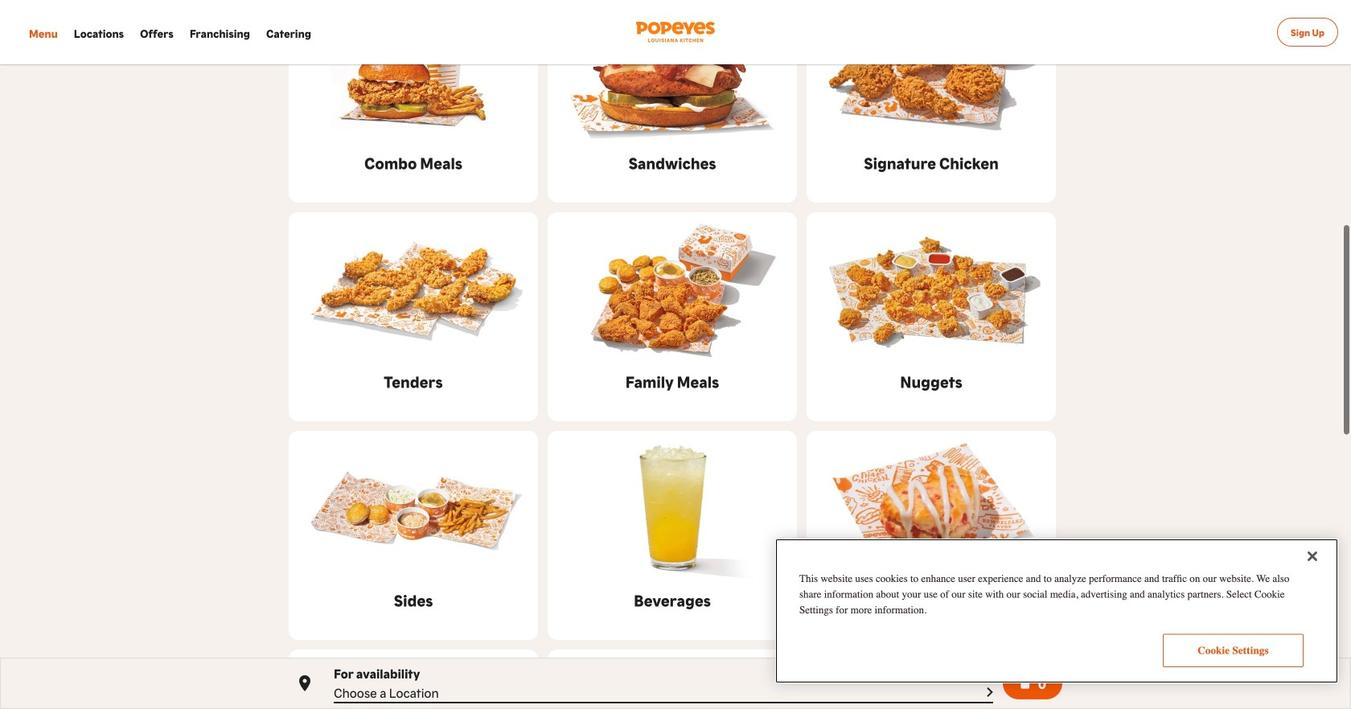 Task type: vqa. For each thing, say whether or not it's contained in the screenshot.
Nearby tab
no



Task type: describe. For each thing, give the bounding box(es) containing it.
original cajun sides image
[[289, 438, 538, 583]]

heading for family meals image
[[626, 370, 720, 393]]

family meals image
[[548, 219, 797, 364]]

strawberry cheesecake fried pie image
[[807, 438, 1056, 583]]

heading for strawberry cheesecake fried pie image
[[900, 589, 964, 612]]

heading for classic chicken sandwich & cajun fries "image"
[[364, 151, 463, 174]]

kids meals image
[[548, 657, 797, 710]]

chicken sandwich image
[[548, 0, 797, 145]]



Task type: locate. For each thing, give the bounding box(es) containing it.
heading
[[364, 151, 463, 174], [629, 151, 717, 174], [864, 151, 999, 174], [384, 370, 443, 393], [626, 370, 720, 393], [901, 370, 963, 393], [394, 589, 433, 612], [634, 589, 711, 612], [900, 589, 964, 612]]

heading for refreshing cane sweet tea and sodas image
[[634, 589, 711, 612]]

heading for chicken tenders image
[[384, 370, 443, 393]]

refreshing cane sweet tea and sodas image
[[548, 438, 797, 583]]

classic chicken sandwich & cajun fries image
[[289, 0, 538, 145]]

freshly prepared bonafide chicken image
[[807, 0, 1056, 145]]

chicken tenders image
[[289, 219, 538, 364]]

sauces image
[[289, 657, 538, 710]]

nuggets image
[[807, 219, 1056, 364]]

heading for original cajun sides image
[[394, 589, 433, 612]]

heading for freshly prepared bonafide chicken image
[[864, 151, 999, 174]]

heading for nuggets image
[[901, 370, 963, 393]]

heading for chicken sandwich image
[[629, 151, 717, 174]]



